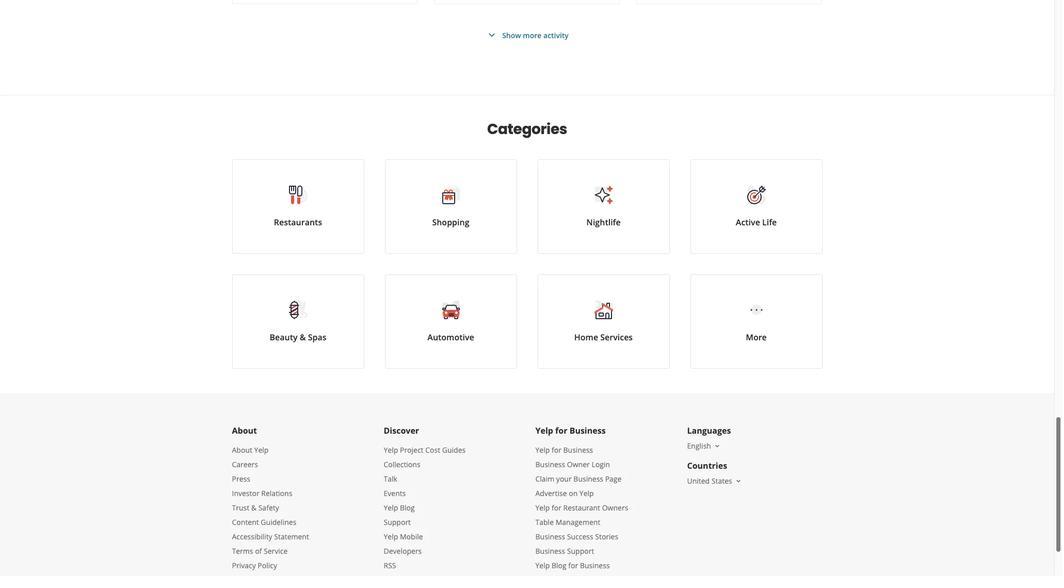 Task type: locate. For each thing, give the bounding box(es) containing it.
nightlife
[[587, 217, 621, 228]]

yelp down the business support link
[[536, 561, 550, 571]]

yelp up yelp for business link
[[536, 425, 553, 437]]

yelp project cost guides link
[[384, 446, 466, 455]]

of
[[255, 547, 262, 557]]

accessibility
[[232, 532, 272, 542]]

for up business owner login link
[[552, 446, 562, 455]]

english
[[687, 441, 711, 451]]

investor relations link
[[232, 489, 292, 499]]

yelp up table
[[536, 503, 550, 513]]

& left spas
[[300, 332, 306, 343]]

active life link
[[691, 160, 823, 254]]

press link
[[232, 474, 250, 484]]

support
[[384, 518, 411, 528], [567, 547, 594, 557]]

relations
[[261, 489, 292, 499]]

home services
[[575, 332, 633, 343]]

talk
[[384, 474, 398, 484]]

stories
[[595, 532, 619, 542]]

developers link
[[384, 547, 422, 557]]

developers
[[384, 547, 422, 557]]

terms
[[232, 547, 253, 557]]

table management link
[[536, 518, 601, 528]]

advertise on yelp link
[[536, 489, 594, 499]]

about yelp link
[[232, 446, 269, 455]]

about up careers link
[[232, 446, 252, 455]]

table
[[536, 518, 554, 528]]

for up yelp for business link
[[556, 425, 568, 437]]

investor
[[232, 489, 260, 499]]

1 vertical spatial &
[[251, 503, 257, 513]]

0 horizontal spatial &
[[251, 503, 257, 513]]

show more activity
[[502, 30, 569, 40]]

your
[[557, 474, 572, 484]]

yelp for restaurant owners link
[[536, 503, 629, 513]]

blog inside yelp project cost guides collections talk events yelp blog support yelp mobile developers rss
[[400, 503, 415, 513]]

blog up support 'link' on the left bottom
[[400, 503, 415, 513]]

restaurant
[[564, 503, 601, 513]]

&
[[300, 332, 306, 343], [251, 503, 257, 513]]

rss
[[384, 561, 396, 571]]

show
[[502, 30, 521, 40]]

business
[[570, 425, 606, 437], [564, 446, 593, 455], [536, 460, 565, 470], [574, 474, 604, 484], [536, 532, 565, 542], [536, 547, 565, 557], [580, 561, 610, 571]]

press
[[232, 474, 250, 484]]

restaurants link
[[232, 160, 364, 254]]

yelp up claim
[[536, 446, 550, 455]]

24 chevron down v2 image
[[486, 29, 498, 41]]

yelp down events link at left
[[384, 503, 398, 513]]

for down the business support link
[[569, 561, 578, 571]]

on
[[569, 489, 578, 499]]

privacy policy link
[[232, 561, 277, 571]]

more link
[[691, 275, 823, 369]]

business down owner
[[574, 474, 604, 484]]

project
[[400, 446, 424, 455]]

0 vertical spatial blog
[[400, 503, 415, 513]]

show more activity button
[[486, 29, 569, 41]]

united
[[687, 477, 710, 486]]

shopping link
[[385, 160, 517, 254]]

0 vertical spatial about
[[232, 425, 257, 437]]

& right trust
[[251, 503, 257, 513]]

yelp up careers
[[254, 446, 269, 455]]

countries
[[687, 461, 728, 472]]

privacy
[[232, 561, 256, 571]]

0 horizontal spatial blog
[[400, 503, 415, 513]]

2 about from the top
[[232, 446, 252, 455]]

& inside 'category navigation section' navigation
[[300, 332, 306, 343]]

claim
[[536, 474, 555, 484]]

business up owner
[[564, 446, 593, 455]]

automotive
[[428, 332, 474, 343]]

1 vertical spatial about
[[232, 446, 252, 455]]

0 vertical spatial &
[[300, 332, 306, 343]]

yelp mobile link
[[384, 532, 423, 542]]

active
[[736, 217, 760, 228]]

states
[[712, 477, 733, 486]]

about up about yelp link on the left
[[232, 425, 257, 437]]

1 vertical spatial blog
[[552, 561, 567, 571]]

blog down the business support link
[[552, 561, 567, 571]]

1 horizontal spatial blog
[[552, 561, 567, 571]]

safety
[[258, 503, 279, 513]]

about
[[232, 425, 257, 437], [232, 446, 252, 455]]

support down success at the right bottom of the page
[[567, 547, 594, 557]]

support inside yelp project cost guides collections talk events yelp blog support yelp mobile developers rss
[[384, 518, 411, 528]]

support down 'yelp blog' link
[[384, 518, 411, 528]]

business success stories link
[[536, 532, 619, 542]]

business owner login link
[[536, 460, 610, 470]]

1 vertical spatial support
[[567, 547, 594, 557]]

success
[[567, 532, 594, 542]]

collections
[[384, 460, 421, 470]]

1 about from the top
[[232, 425, 257, 437]]

about inside 'about yelp careers press investor relations trust & safety content guidelines accessibility statement terms of service privacy policy'
[[232, 446, 252, 455]]

about yelp careers press investor relations trust & safety content guidelines accessibility statement terms of service privacy policy
[[232, 446, 309, 571]]

for down advertise
[[552, 503, 562, 513]]

beauty & spas link
[[232, 275, 364, 369]]

restaurants
[[274, 217, 322, 228]]

16 chevron down v2 image
[[713, 442, 722, 451]]

16 chevron down v2 image
[[735, 478, 743, 486]]

content
[[232, 518, 259, 528]]

category navigation section navigation
[[222, 96, 833, 394]]

0 horizontal spatial support
[[384, 518, 411, 528]]

0 vertical spatial support
[[384, 518, 411, 528]]

1 horizontal spatial &
[[300, 332, 306, 343]]

1 horizontal spatial support
[[567, 547, 594, 557]]

guides
[[442, 446, 466, 455]]



Task type: describe. For each thing, give the bounding box(es) containing it.
terms of service link
[[232, 547, 288, 557]]

business up yelp for business link
[[570, 425, 606, 437]]

yelp down support 'link' on the left bottom
[[384, 532, 398, 542]]

careers
[[232, 460, 258, 470]]

page
[[605, 474, 622, 484]]

about for about
[[232, 425, 257, 437]]

business down stories
[[580, 561, 610, 571]]

collections link
[[384, 460, 421, 470]]

advertise
[[536, 489, 567, 499]]

shopping
[[432, 217, 470, 228]]

owner
[[567, 460, 590, 470]]

spas
[[308, 332, 327, 343]]

yelp up collections
[[384, 446, 398, 455]]

united states
[[687, 477, 733, 486]]

careers link
[[232, 460, 258, 470]]

business up yelp blog for business link
[[536, 547, 565, 557]]

cost
[[426, 446, 440, 455]]

home services link
[[538, 275, 670, 369]]

life
[[763, 217, 777, 228]]

blog inside "yelp for business business owner login claim your business page advertise on yelp yelp for restaurant owners table management business success stories business support yelp blog for business"
[[552, 561, 567, 571]]

united states button
[[687, 477, 743, 486]]

more
[[523, 30, 542, 40]]

about for about yelp careers press investor relations trust & safety content guidelines accessibility statement terms of service privacy policy
[[232, 446, 252, 455]]

business up claim
[[536, 460, 565, 470]]

english button
[[687, 441, 722, 451]]

explore recent activity section section
[[224, 0, 831, 95]]

automotive link
[[385, 275, 517, 369]]

active life
[[736, 217, 777, 228]]

beauty & spas
[[270, 332, 327, 343]]

categories
[[487, 119, 567, 139]]

claim your business page link
[[536, 474, 622, 484]]

& inside 'about yelp careers press investor relations trust & safety content guidelines accessibility statement terms of service privacy policy'
[[251, 503, 257, 513]]

yelp inside 'about yelp careers press investor relations trust & safety content guidelines accessibility statement terms of service privacy policy'
[[254, 446, 269, 455]]

mobile
[[400, 532, 423, 542]]

service
[[264, 547, 288, 557]]

talk link
[[384, 474, 398, 484]]

accessibility statement link
[[232, 532, 309, 542]]

yelp project cost guides collections talk events yelp blog support yelp mobile developers rss
[[384, 446, 466, 571]]

yelp blog link
[[384, 503, 415, 513]]

languages
[[687, 425, 731, 437]]

yelp blog for business link
[[536, 561, 610, 571]]

login
[[592, 460, 610, 470]]

trust
[[232, 503, 249, 513]]

business down table
[[536, 532, 565, 542]]

nightlife link
[[538, 160, 670, 254]]

events link
[[384, 489, 406, 499]]

support link
[[384, 518, 411, 528]]

services
[[601, 332, 633, 343]]

business support link
[[536, 547, 594, 557]]

yelp for business link
[[536, 446, 593, 455]]

events
[[384, 489, 406, 499]]

beauty
[[270, 332, 298, 343]]

yelp for business
[[536, 425, 606, 437]]

management
[[556, 518, 601, 528]]

discover
[[384, 425, 419, 437]]

yelp right "on"
[[580, 489, 594, 499]]

policy
[[258, 561, 277, 571]]

rss link
[[384, 561, 396, 571]]

yelp for business business owner login claim your business page advertise on yelp yelp for restaurant owners table management business success stories business support yelp blog for business
[[536, 446, 629, 571]]

activity
[[544, 30, 569, 40]]

guidelines
[[261, 518, 297, 528]]

content guidelines link
[[232, 518, 297, 528]]

owners
[[602, 503, 629, 513]]

home
[[575, 332, 598, 343]]

trust & safety link
[[232, 503, 279, 513]]

support inside "yelp for business business owner login claim your business page advertise on yelp yelp for restaurant owners table management business success stories business support yelp blog for business"
[[567, 547, 594, 557]]

statement
[[274, 532, 309, 542]]

more
[[746, 332, 767, 343]]



Task type: vqa. For each thing, say whether or not it's contained in the screenshot.
the middle Collision
no



